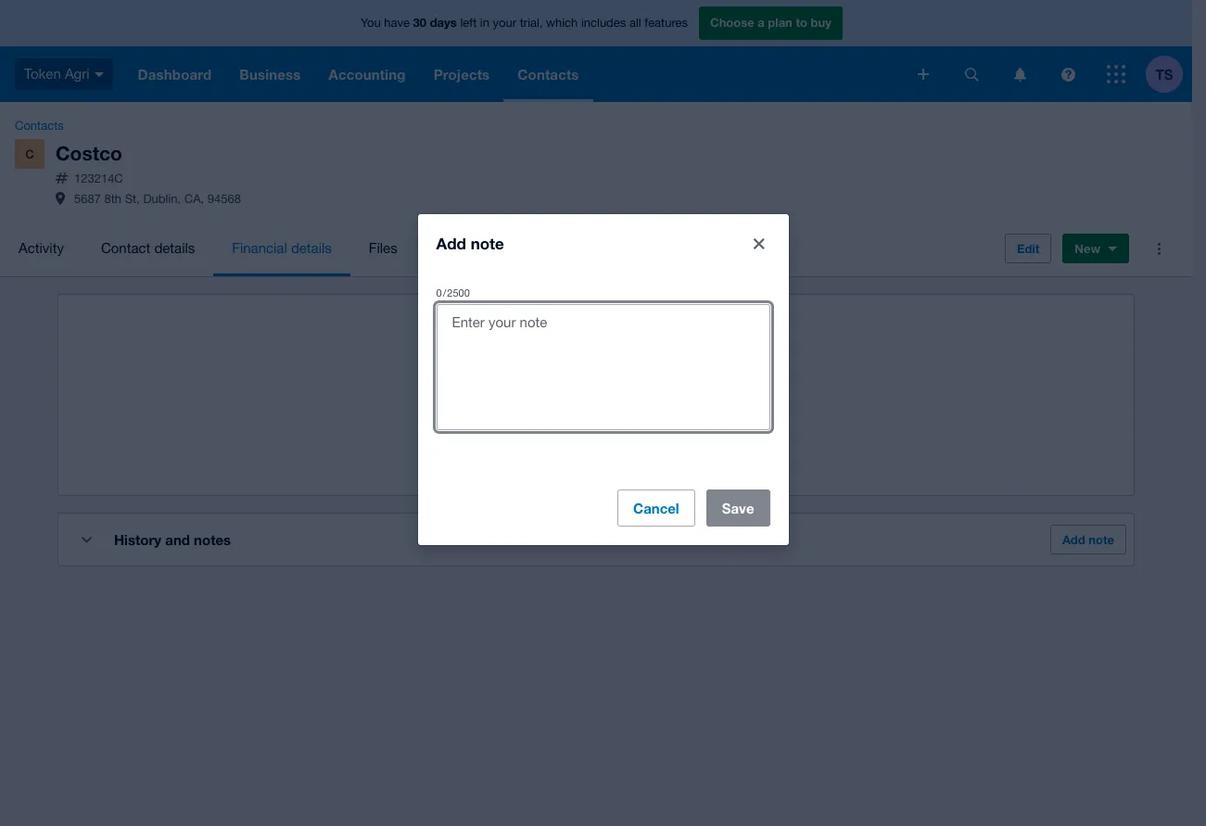 Task type: describe. For each thing, give the bounding box(es) containing it.
features
[[645, 16, 688, 30]]

details for financial details
[[291, 240, 332, 256]]

contact
[[101, 240, 150, 256]]

94568
[[208, 192, 241, 206]]

ts button
[[1146, 46, 1193, 102]]

your
[[493, 16, 517, 30]]

to
[[796, 15, 808, 30]]

add inside dialog
[[436, 233, 466, 253]]

choose
[[710, 15, 755, 30]]

transactions
[[604, 409, 680, 425]]

1 vertical spatial and
[[541, 409, 564, 425]]

have
[[384, 16, 410, 30]]

choose a plan to buy
[[710, 15, 832, 30]]

5687
[[74, 192, 101, 206]]

add note dialog
[[418, 214, 789, 545]]

contacts
[[15, 119, 64, 133]]

costco
[[56, 142, 122, 165]]

payment
[[458, 387, 512, 403]]

0 vertical spatial and
[[560, 387, 584, 403]]

files button
[[350, 221, 416, 277]]

save payment details and manage defaults for invoices, bills and other transactions
[[423, 387, 770, 425]]

c
[[25, 147, 34, 161]]

you have 30 days left in your trial, which includes all features
[[361, 15, 688, 30]]

2 vertical spatial and
[[165, 532, 190, 548]]

cancel
[[633, 499, 680, 516]]

5687 8th st, dublin, ca, 94568
[[74, 192, 241, 206]]

new button
[[1063, 234, 1130, 264]]

save for save
[[722, 499, 755, 516]]

toggle button
[[68, 521, 105, 558]]

token agri button
[[0, 46, 124, 102]]

other
[[568, 409, 600, 425]]

billing address image
[[56, 192, 65, 205]]

toggle image
[[81, 537, 91, 543]]

manage
[[587, 387, 638, 403]]

token agri
[[24, 66, 90, 81]]

days
[[430, 15, 457, 30]]

notes
[[194, 532, 231, 548]]

contact details
[[101, 240, 195, 256]]

st,
[[125, 192, 140, 206]]

token
[[24, 66, 61, 81]]

/
[[443, 287, 446, 298]]

left
[[460, 16, 477, 30]]

note inside button
[[1089, 533, 1115, 547]]

add note inside button
[[1063, 533, 1115, 547]]

for
[[695, 387, 711, 403]]

123214c
[[74, 172, 123, 186]]

0 / 2500
[[436, 287, 470, 298]]

you
[[361, 16, 381, 30]]

0
[[436, 287, 442, 298]]



Task type: vqa. For each thing, say whether or not it's contained in the screenshot.
'ORGANISATION'
no



Task type: locate. For each thing, give the bounding box(es) containing it.
save left payment
[[423, 387, 454, 403]]

Enter your note text field
[[437, 305, 769, 429]]

2500
[[447, 287, 470, 298]]

add
[[436, 233, 466, 253], [1063, 533, 1086, 547]]

and right bills
[[541, 409, 564, 425]]

add inside button
[[1063, 533, 1086, 547]]

0 horizontal spatial cancel button
[[618, 489, 695, 526]]

1 horizontal spatial cancel button
[[741, 225, 778, 262]]

save for save payment details and manage defaults for invoices, bills and other transactions
[[423, 387, 454, 403]]

0 horizontal spatial note
[[471, 233, 504, 253]]

0 horizontal spatial save
[[423, 387, 454, 403]]

financial details
[[232, 240, 332, 256]]

edit
[[1017, 241, 1040, 256]]

files
[[369, 240, 398, 256]]

and
[[560, 387, 584, 403], [541, 409, 564, 425], [165, 532, 190, 548]]

account number image
[[56, 173, 68, 184]]

history
[[114, 532, 161, 548]]

details
[[154, 240, 195, 256], [291, 240, 332, 256], [516, 387, 556, 403]]

1 vertical spatial add
[[1063, 533, 1086, 547]]

note
[[471, 233, 504, 253], [1089, 533, 1115, 547]]

buy
[[811, 15, 832, 30]]

financial details button
[[214, 221, 350, 277]]

add note
[[436, 233, 504, 253], [1063, 533, 1115, 547]]

save inside button
[[722, 499, 755, 516]]

plan
[[768, 15, 793, 30]]

trial,
[[520, 16, 543, 30]]

2 horizontal spatial details
[[516, 387, 556, 403]]

8th
[[104, 192, 122, 206]]

save
[[423, 387, 454, 403], [722, 499, 755, 516]]

ca,
[[184, 192, 204, 206]]

0 horizontal spatial add
[[436, 233, 466, 253]]

financial
[[232, 240, 287, 256]]

and left notes
[[165, 532, 190, 548]]

ts
[[1156, 65, 1174, 82]]

1 horizontal spatial note
[[1089, 533, 1115, 547]]

new
[[1075, 241, 1101, 256]]

1 horizontal spatial details
[[291, 240, 332, 256]]

0 vertical spatial add
[[436, 233, 466, 253]]

details up bills
[[516, 387, 556, 403]]

save inside the save payment details and manage defaults for invoices, bills and other transactions
[[423, 387, 454, 403]]

contact details button
[[82, 221, 214, 277]]

invoices,
[[715, 387, 770, 403]]

and up other
[[560, 387, 584, 403]]

ts banner
[[0, 0, 1193, 102]]

details right the contact
[[154, 240, 195, 256]]

in
[[480, 16, 490, 30]]

includes
[[581, 16, 626, 30]]

1 vertical spatial cancel button
[[618, 489, 695, 526]]

defaults
[[641, 387, 691, 403]]

a
[[758, 15, 765, 30]]

details inside the save payment details and manage defaults for invoices, bills and other transactions
[[516, 387, 556, 403]]

dublin,
[[143, 192, 181, 206]]

1 vertical spatial save
[[722, 499, 755, 516]]

add note inside dialog
[[436, 233, 504, 253]]

0 horizontal spatial details
[[154, 240, 195, 256]]

cancel image
[[754, 238, 765, 249]]

details for contact details
[[154, 240, 195, 256]]

svg image
[[1107, 65, 1126, 83], [965, 67, 979, 81], [1014, 67, 1026, 81], [1062, 67, 1075, 81], [918, 69, 929, 80], [94, 72, 103, 77]]

add note button
[[1051, 525, 1127, 555]]

svg image inside "token agri" popup button
[[94, 72, 103, 77]]

bills
[[512, 409, 537, 425]]

1 horizontal spatial save
[[722, 499, 755, 516]]

cancel button
[[741, 225, 778, 262], [618, 489, 695, 526]]

menu containing activity
[[0, 221, 991, 277]]

0 vertical spatial save
[[423, 387, 454, 403]]

heading
[[411, 351, 782, 377]]

menu
[[0, 221, 991, 277]]

1 vertical spatial note
[[1089, 533, 1115, 547]]

save right cancel at right
[[722, 499, 755, 516]]

save button
[[706, 489, 770, 526]]

contacts link
[[7, 117, 71, 135]]

agri
[[65, 66, 90, 81]]

1 horizontal spatial add
[[1063, 533, 1086, 547]]

note inside dialog
[[471, 233, 504, 253]]

all
[[630, 16, 642, 30]]

activity
[[19, 240, 64, 256]]

0 vertical spatial add note
[[436, 233, 504, 253]]

history and notes
[[114, 532, 231, 548]]

0 horizontal spatial add note
[[436, 233, 504, 253]]

0 vertical spatial note
[[471, 233, 504, 253]]

0 vertical spatial cancel button
[[741, 225, 778, 262]]

details right financial
[[291, 240, 332, 256]]

activity button
[[0, 221, 82, 277]]

cancel button containing cancel
[[618, 489, 695, 526]]

which
[[546, 16, 578, 30]]

1 horizontal spatial add note
[[1063, 533, 1115, 547]]

30
[[413, 15, 427, 30]]

1 vertical spatial add note
[[1063, 533, 1115, 547]]

edit button
[[1005, 234, 1052, 264]]



